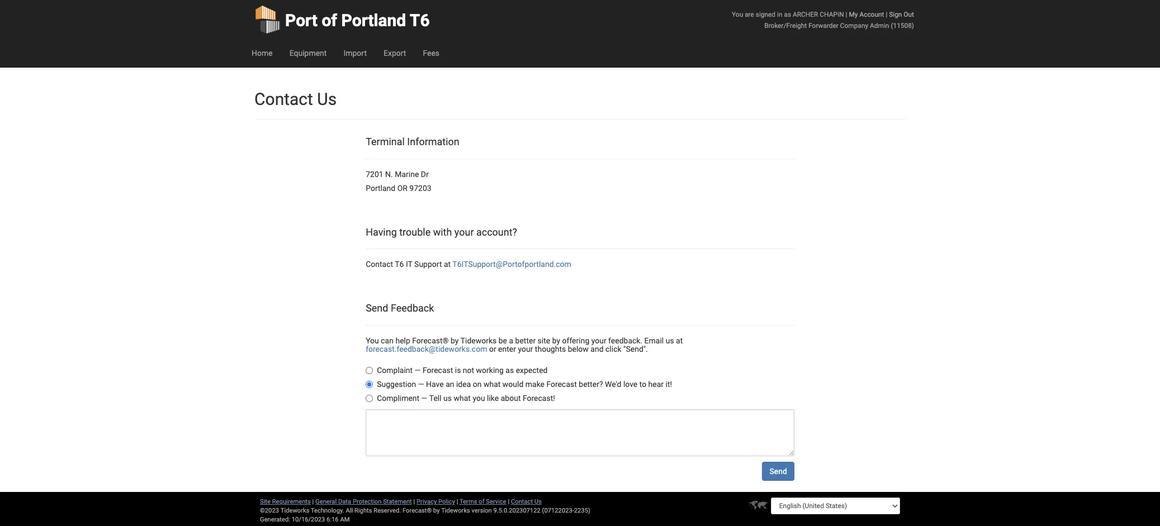 Task type: vqa. For each thing, say whether or not it's contained in the screenshot.
Fees
yes



Task type: describe. For each thing, give the bounding box(es) containing it.
tideworks inside site requirements | general data protection statement | privacy policy | terms of service | contact us ©2023 tideworks technology. all rights reserved. forecast® by tideworks version 9.5.0.202307122 (07122023-2235) generated: 10/16/2023 6:16 am
[[441, 508, 470, 515]]

import button
[[335, 39, 375, 67]]

(11508)
[[891, 22, 914, 30]]

hear
[[648, 380, 664, 389]]

7201 n. marine dr portland or 97203
[[366, 170, 432, 193]]

or
[[397, 184, 408, 193]]

enter
[[498, 345, 516, 354]]

forecast® inside the you can help forecast® by tideworks be a better site by offering your feedback. email us at forecast.feedback@tideworks.com or enter your thoughts below and click "send".
[[412, 336, 449, 345]]

port of portland t6 link
[[254, 0, 430, 39]]

account
[[860, 11, 884, 18]]

1 horizontal spatial t6
[[410, 11, 430, 30]]

0 horizontal spatial t6
[[395, 260, 404, 269]]

terminal information
[[366, 136, 460, 148]]

idea
[[456, 380, 471, 389]]

you are signed in as archer chapin | my account | sign out broker/freight forwarder company admin (11508)
[[732, 11, 914, 30]]

send feedback
[[366, 302, 434, 314]]

complaint
[[377, 366, 413, 375]]

10/16/2023
[[292, 517, 325, 524]]

trouble
[[399, 226, 431, 238]]

us inside the you can help forecast® by tideworks be a better site by offering your feedback. email us at forecast.feedback@tideworks.com or enter your thoughts below and click "send".
[[666, 336, 674, 345]]

of inside site requirements | general data protection statement | privacy policy | terms of service | contact us ©2023 tideworks technology. all rights reserved. forecast® by tideworks version 9.5.0.202307122 (07122023-2235) generated: 10/16/2023 6:16 am
[[479, 499, 485, 506]]

terms of service link
[[460, 499, 506, 506]]

site requirements | general data protection statement | privacy policy | terms of service | contact us ©2023 tideworks technology. all rights reserved. forecast® by tideworks version 9.5.0.202307122 (07122023-2235) generated: 10/16/2023 6:16 am
[[260, 499, 590, 524]]

equipment button
[[281, 39, 335, 67]]

send for send
[[770, 468, 787, 477]]

0 vertical spatial at
[[444, 260, 451, 269]]

us inside site requirements | general data protection statement | privacy policy | terms of service | contact us ©2023 tideworks technology. all rights reserved. forecast® by tideworks version 9.5.0.202307122 (07122023-2235) generated: 10/16/2023 6:16 am
[[535, 499, 542, 506]]

account?
[[476, 226, 517, 238]]

feedback.
[[608, 336, 643, 345]]

of inside port of portland t6 link
[[322, 11, 337, 30]]

suggestion
[[377, 380, 416, 389]]

like
[[487, 394, 499, 403]]

rights
[[355, 508, 372, 515]]

7201
[[366, 170, 383, 179]]

click
[[606, 345, 622, 354]]

equipment
[[289, 49, 327, 58]]

marine
[[395, 170, 419, 179]]

fees button
[[415, 39, 448, 67]]

having trouble with your account?
[[366, 226, 517, 238]]

having
[[366, 226, 397, 238]]

you
[[473, 394, 485, 403]]

n.
[[385, 170, 393, 179]]

0 vertical spatial portland
[[341, 11, 406, 30]]

have
[[426, 380, 444, 389]]

support
[[414, 260, 442, 269]]

reserved.
[[374, 508, 401, 515]]

forecast.feedback@tideworks.com link
[[366, 345, 487, 354]]

help
[[396, 336, 410, 345]]

and
[[591, 345, 604, 354]]

export button
[[375, 39, 415, 67]]

be
[[499, 336, 507, 345]]

you for you are signed in as archer chapin | my account | sign out broker/freight forwarder company admin (11508)
[[732, 11, 743, 18]]

contact inside site requirements | general data protection statement | privacy policy | terms of service | contact us ©2023 tideworks technology. all rights reserved. forecast® by tideworks version 9.5.0.202307122 (07122023-2235) generated: 10/16/2023 6:16 am
[[511, 499, 533, 506]]

generated:
[[260, 517, 290, 524]]

2 horizontal spatial by
[[552, 336, 560, 345]]

on
[[473, 380, 482, 389]]

a
[[509, 336, 513, 345]]

forecast® inside site requirements | general data protection statement | privacy policy | terms of service | contact us ©2023 tideworks technology. all rights reserved. forecast® by tideworks version 9.5.0.202307122 (07122023-2235) generated: 10/16/2023 6:16 am
[[403, 508, 432, 515]]

technology.
[[311, 508, 344, 515]]

all
[[346, 508, 353, 515]]

2 horizontal spatial your
[[591, 336, 607, 345]]

service
[[486, 499, 506, 506]]

data
[[338, 499, 351, 506]]

at inside the you can help forecast® by tideworks be a better site by offering your feedback. email us at forecast.feedback@tideworks.com or enter your thoughts below and click "send".
[[676, 336, 683, 345]]

it!
[[666, 380, 672, 389]]

site requirements link
[[260, 499, 311, 506]]

port of portland t6
[[285, 11, 430, 30]]

general
[[315, 499, 337, 506]]

expected
[[516, 366, 548, 375]]

an
[[446, 380, 454, 389]]

better?
[[579, 380, 603, 389]]

— for forecast
[[415, 366, 421, 375]]

about
[[501, 394, 521, 403]]

home
[[252, 49, 273, 58]]

compliment
[[377, 394, 419, 403]]

you can help forecast® by tideworks be a better site by offering your feedback. email us at forecast.feedback@tideworks.com or enter your thoughts below and click "send".
[[366, 336, 683, 354]]

contact us link
[[511, 499, 542, 506]]

broker/freight
[[765, 22, 807, 30]]

as inside you are signed in as archer chapin | my account | sign out broker/freight forwarder company admin (11508)
[[784, 11, 791, 18]]

in
[[777, 11, 783, 18]]

thoughts
[[535, 345, 566, 354]]

sign
[[889, 11, 902, 18]]

| left privacy
[[414, 499, 415, 506]]

contact t6 it support at t6itsupport@portofportland.com
[[366, 260, 571, 269]]

or
[[489, 345, 496, 354]]



Task type: locate. For each thing, give the bounding box(es) containing it.
statement
[[383, 499, 412, 506]]

protection
[[353, 499, 382, 506]]

0 horizontal spatial by
[[433, 508, 440, 515]]

you
[[732, 11, 743, 18], [366, 336, 379, 345]]

forecast!
[[523, 394, 555, 403]]

0 vertical spatial forecast®
[[412, 336, 449, 345]]

feedback
[[391, 302, 434, 314]]

at right support
[[444, 260, 451, 269]]

contact for contact us
[[254, 89, 313, 109]]

contact
[[254, 89, 313, 109], [366, 260, 393, 269], [511, 499, 533, 506]]

by right 'site'
[[552, 336, 560, 345]]

my
[[849, 11, 858, 18]]

0 horizontal spatial contact
[[254, 89, 313, 109]]

1 vertical spatial —
[[418, 380, 424, 389]]

—
[[415, 366, 421, 375], [418, 380, 424, 389], [421, 394, 428, 403]]

suggestion — have an idea on what would make forecast better? we'd love to hear it!
[[377, 380, 672, 389]]

port
[[285, 11, 318, 30]]

with
[[433, 226, 452, 238]]

| left my
[[846, 11, 847, 18]]

0 horizontal spatial your
[[455, 226, 474, 238]]

None radio
[[366, 368, 373, 375], [366, 382, 373, 389], [366, 368, 373, 375], [366, 382, 373, 389]]

better
[[515, 336, 536, 345]]

by up is
[[451, 336, 459, 345]]

1 horizontal spatial as
[[784, 11, 791, 18]]

| up the 9.5.0.202307122
[[508, 499, 510, 506]]

general data protection statement link
[[315, 499, 412, 506]]

information
[[407, 136, 460, 148]]

1 vertical spatial send
[[770, 468, 787, 477]]

email
[[645, 336, 664, 345]]

what up like
[[484, 380, 501, 389]]

your right with
[[455, 226, 474, 238]]

as
[[784, 11, 791, 18], [506, 366, 514, 375]]

site
[[260, 499, 271, 506]]

0 vertical spatial us
[[317, 89, 337, 109]]

t6itsupport@portofportland.com
[[453, 260, 571, 269]]

1 vertical spatial at
[[676, 336, 683, 345]]

1 vertical spatial us
[[444, 394, 452, 403]]

is
[[455, 366, 461, 375]]

requirements
[[272, 499, 311, 506]]

0 vertical spatial contact
[[254, 89, 313, 109]]

| left general
[[312, 499, 314, 506]]

0 vertical spatial as
[[784, 11, 791, 18]]

you for you can help forecast® by tideworks be a better site by offering your feedback. email us at forecast.feedback@tideworks.com or enter your thoughts below and click "send".
[[366, 336, 379, 345]]

2 vertical spatial —
[[421, 394, 428, 403]]

working
[[476, 366, 504, 375]]

contact left it
[[366, 260, 393, 269]]

fees
[[423, 49, 440, 58]]

import
[[344, 49, 367, 58]]

company
[[840, 22, 869, 30]]

of up version
[[479, 499, 485, 506]]

us right email
[[666, 336, 674, 345]]

admin
[[870, 22, 889, 30]]

1 vertical spatial forecast
[[547, 380, 577, 389]]

love
[[623, 380, 638, 389]]

complaint — forecast is not working as expected
[[377, 366, 548, 375]]

by inside site requirements | general data protection statement | privacy policy | terms of service | contact us ©2023 tideworks technology. all rights reserved. forecast® by tideworks version 9.5.0.202307122 (07122023-2235) generated: 10/16/2023 6:16 am
[[433, 508, 440, 515]]

forecast® right help
[[412, 336, 449, 345]]

1 horizontal spatial us
[[666, 336, 674, 345]]

t6itsupport@portofportland.com link
[[453, 260, 571, 269]]

1 vertical spatial tideworks
[[441, 508, 470, 515]]

0 horizontal spatial us
[[317, 89, 337, 109]]

your right below
[[591, 336, 607, 345]]

version
[[472, 508, 492, 515]]

terminal
[[366, 136, 405, 148]]

at right email
[[676, 336, 683, 345]]

1 horizontal spatial your
[[518, 345, 533, 354]]

6:16
[[327, 517, 339, 524]]

us up the 9.5.0.202307122
[[535, 499, 542, 506]]

signed
[[756, 11, 776, 18]]

us
[[666, 336, 674, 345], [444, 394, 452, 403]]

to
[[640, 380, 647, 389]]

portland inside 7201 n. marine dr portland or 97203
[[366, 184, 395, 193]]

by
[[451, 336, 459, 345], [552, 336, 560, 345], [433, 508, 440, 515]]

you inside the you can help forecast® by tideworks be a better site by offering your feedback. email us at forecast.feedback@tideworks.com or enter your thoughts below and click "send".
[[366, 336, 379, 345]]

it
[[406, 260, 412, 269]]

of right port
[[322, 11, 337, 30]]

|
[[846, 11, 847, 18], [886, 11, 888, 18], [312, 499, 314, 506], [414, 499, 415, 506], [457, 499, 458, 506], [508, 499, 510, 506]]

1 horizontal spatial forecast
[[547, 380, 577, 389]]

1 horizontal spatial at
[[676, 336, 683, 345]]

offering
[[562, 336, 590, 345]]

as up the would
[[506, 366, 514, 375]]

tideworks left be
[[461, 336, 497, 345]]

1 vertical spatial what
[[454, 394, 471, 403]]

None text field
[[366, 410, 795, 457]]

compliment — tell us what you like about forecast!
[[377, 394, 555, 403]]

2235)
[[574, 508, 590, 515]]

sign out link
[[889, 11, 914, 18]]

by down the privacy policy link
[[433, 508, 440, 515]]

"send".
[[624, 345, 648, 354]]

are
[[745, 11, 754, 18]]

chapin
[[820, 11, 844, 18]]

1 vertical spatial contact
[[366, 260, 393, 269]]

privacy policy link
[[417, 499, 455, 506]]

©2023 tideworks
[[260, 508, 309, 515]]

1 horizontal spatial of
[[479, 499, 485, 506]]

0 vertical spatial of
[[322, 11, 337, 30]]

tideworks down policy
[[441, 508, 470, 515]]

1 vertical spatial of
[[479, 499, 485, 506]]

| right policy
[[457, 499, 458, 506]]

forecast
[[423, 366, 453, 375], [547, 380, 577, 389]]

t6 up fees dropdown button
[[410, 11, 430, 30]]

terms
[[460, 499, 477, 506]]

— left have
[[418, 380, 424, 389]]

1 horizontal spatial by
[[451, 336, 459, 345]]

we'd
[[605, 380, 622, 389]]

tideworks
[[461, 336, 497, 345], [441, 508, 470, 515]]

you left are
[[732, 11, 743, 18]]

— for have
[[418, 380, 424, 389]]

of
[[322, 11, 337, 30], [479, 499, 485, 506]]

dr
[[421, 170, 429, 179]]

your
[[455, 226, 474, 238], [591, 336, 607, 345], [518, 345, 533, 354]]

contact for contact t6 it support at t6itsupport@portofportland.com
[[366, 260, 393, 269]]

us down equipment popup button
[[317, 89, 337, 109]]

0 horizontal spatial of
[[322, 11, 337, 30]]

0 horizontal spatial us
[[444, 394, 452, 403]]

1 vertical spatial t6
[[395, 260, 404, 269]]

export
[[384, 49, 406, 58]]

9.5.0.202307122
[[494, 508, 541, 515]]

None radio
[[366, 396, 373, 403]]

— left tell
[[421, 394, 428, 403]]

send inside button
[[770, 468, 787, 477]]

contact us
[[254, 89, 337, 109]]

1 horizontal spatial us
[[535, 499, 542, 506]]

0 vertical spatial you
[[732, 11, 743, 18]]

1 horizontal spatial what
[[484, 380, 501, 389]]

0 vertical spatial —
[[415, 366, 421, 375]]

portland up import
[[341, 11, 406, 30]]

out
[[904, 11, 914, 18]]

archer
[[793, 11, 818, 18]]

home button
[[243, 39, 281, 67]]

as right in
[[784, 11, 791, 18]]

t6 left it
[[395, 260, 404, 269]]

1 vertical spatial forecast®
[[403, 508, 432, 515]]

would
[[503, 380, 524, 389]]

send for send feedback
[[366, 302, 388, 314]]

not
[[463, 366, 474, 375]]

0 horizontal spatial as
[[506, 366, 514, 375]]

1 vertical spatial portland
[[366, 184, 395, 193]]

0 horizontal spatial what
[[454, 394, 471, 403]]

make
[[526, 380, 545, 389]]

1 horizontal spatial contact
[[366, 260, 393, 269]]

2 horizontal spatial contact
[[511, 499, 533, 506]]

forecast right make
[[547, 380, 577, 389]]

0 vertical spatial forecast
[[423, 366, 453, 375]]

— right complaint
[[415, 366, 421, 375]]

0 vertical spatial tideworks
[[461, 336, 497, 345]]

privacy
[[417, 499, 437, 506]]

below
[[568, 345, 589, 354]]

1 vertical spatial you
[[366, 336, 379, 345]]

1 vertical spatial as
[[506, 366, 514, 375]]

— for tell
[[421, 394, 428, 403]]

0 horizontal spatial at
[[444, 260, 451, 269]]

what
[[484, 380, 501, 389], [454, 394, 471, 403]]

tideworks inside the you can help forecast® by tideworks be a better site by offering your feedback. email us at forecast.feedback@tideworks.com or enter your thoughts below and click "send".
[[461, 336, 497, 345]]

1 vertical spatial us
[[535, 499, 542, 506]]

forecast® down privacy
[[403, 508, 432, 515]]

send button
[[762, 463, 795, 482]]

contact up the 9.5.0.202307122
[[511, 499, 533, 506]]

your right a
[[518, 345, 533, 354]]

us right tell
[[444, 394, 452, 403]]

forwarder
[[809, 22, 839, 30]]

(07122023-
[[542, 508, 574, 515]]

what down idea
[[454, 394, 471, 403]]

1 horizontal spatial you
[[732, 11, 743, 18]]

can
[[381, 336, 394, 345]]

you left the can
[[366, 336, 379, 345]]

0 vertical spatial send
[[366, 302, 388, 314]]

0 horizontal spatial send
[[366, 302, 388, 314]]

tell
[[429, 394, 442, 403]]

0 vertical spatial what
[[484, 380, 501, 389]]

| left sign
[[886, 11, 888, 18]]

0 vertical spatial us
[[666, 336, 674, 345]]

0 vertical spatial t6
[[410, 11, 430, 30]]

site
[[538, 336, 550, 345]]

contact down home dropdown button
[[254, 89, 313, 109]]

my account link
[[849, 11, 884, 18]]

0 horizontal spatial you
[[366, 336, 379, 345]]

forecast up have
[[423, 366, 453, 375]]

portland down 7201
[[366, 184, 395, 193]]

you inside you are signed in as archer chapin | my account | sign out broker/freight forwarder company admin (11508)
[[732, 11, 743, 18]]

0 horizontal spatial forecast
[[423, 366, 453, 375]]

2 vertical spatial contact
[[511, 499, 533, 506]]

1 horizontal spatial send
[[770, 468, 787, 477]]



